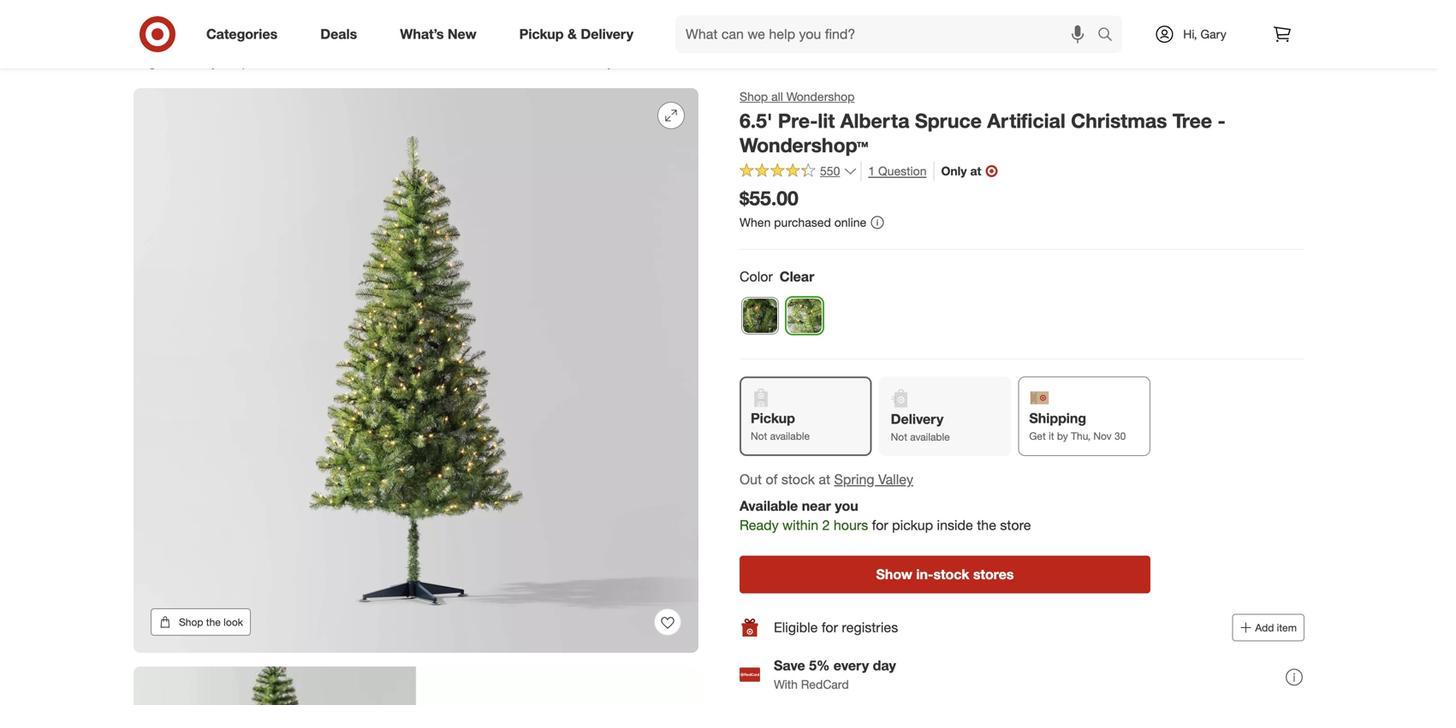 Task type: describe. For each thing, give the bounding box(es) containing it.
delivery inside delivery not available
[[891, 411, 944, 428]]

0 vertical spatial shop
[[221, 55, 249, 70]]

available
[[740, 498, 798, 515]]

deals
[[320, 26, 357, 42]]

pickup & delivery link
[[505, 15, 655, 53]]

when purchased online
[[740, 215, 867, 230]]

ready
[[740, 517, 779, 534]]

lit
[[818, 109, 835, 133]]

pickup & delivery
[[520, 26, 634, 42]]

christmas link
[[260, 55, 315, 70]]

not for pickup
[[751, 430, 768, 443]]

available for pickup
[[770, 430, 810, 443]]

shop all wondershop 6.5' pre-lit alberta spruce artificial christmas tree - wondershop™
[[740, 89, 1226, 157]]

out
[[740, 471, 762, 488]]

1 vertical spatial at
[[819, 471, 831, 488]]

the inside "image gallery" element
[[206, 616, 221, 629]]

save 5% every day with redcard
[[774, 658, 897, 693]]

only at
[[942, 164, 982, 178]]

when
[[740, 215, 771, 230]]

eligible for registries
[[774, 620, 899, 636]]

christmas down "pickup & delivery"
[[506, 55, 560, 70]]

only
[[942, 164, 967, 178]]

shop the look link
[[151, 609, 251, 636]]

available near you ready within 2 hours for pickup inside the store
[[740, 498, 1032, 534]]

add
[[1256, 622, 1275, 635]]

item
[[1278, 622, 1298, 635]]

question
[[879, 164, 927, 179]]

0 vertical spatial at
[[971, 164, 982, 178]]

1 question
[[869, 164, 927, 179]]

near
[[802, 498, 832, 515]]

christmas down deals 'link'
[[326, 55, 380, 70]]

christmas decorations link
[[326, 55, 448, 70]]

show in-stock stores button
[[740, 556, 1151, 594]]

What can we help you find? suggestions appear below search field
[[676, 15, 1102, 53]]

online
[[835, 215, 867, 230]]

target / holiday shop / christmas / christmas decorations / artificial christmas greenery
[[134, 55, 614, 70]]

by
[[1058, 430, 1069, 443]]

greenery
[[563, 55, 614, 70]]

shipping get it by thu, nov 30
[[1030, 410, 1127, 443]]

of
[[766, 471, 778, 488]]

what's new
[[400, 26, 477, 42]]

purchased
[[774, 215, 831, 230]]

1 question link
[[861, 161, 927, 181]]

target
[[134, 55, 166, 70]]

deals link
[[306, 15, 379, 53]]

clear
[[780, 269, 815, 285]]

valley
[[879, 471, 914, 488]]

decorations
[[383, 55, 448, 70]]

within
[[783, 517, 819, 534]]

store
[[1001, 517, 1032, 534]]

hours
[[834, 517, 869, 534]]

get
[[1030, 430, 1046, 443]]

550
[[820, 164, 840, 178]]

show in-stock stores
[[877, 567, 1014, 583]]

color clear
[[740, 269, 815, 285]]

show
[[877, 567, 913, 583]]

-
[[1218, 109, 1226, 133]]

pickup for not
[[751, 410, 796, 427]]

out of stock at spring valley
[[740, 471, 914, 488]]

search
[[1090, 27, 1131, 44]]

all
[[772, 89, 783, 104]]

delivery not available
[[891, 411, 950, 444]]

pickup for &
[[520, 26, 564, 42]]

the inside the available near you ready within 2 hours for pickup inside the store
[[977, 517, 997, 534]]

search button
[[1090, 15, 1131, 57]]

multicolor image
[[743, 298, 779, 334]]

save
[[774, 658, 806, 675]]

30
[[1115, 430, 1127, 443]]

shop the look
[[179, 616, 243, 629]]

look
[[224, 616, 243, 629]]

alberta
[[841, 109, 910, 133]]

hi, gary
[[1184, 27, 1227, 42]]

clear image
[[787, 298, 823, 334]]

spring valley button
[[835, 470, 914, 490]]

550 link
[[740, 161, 858, 182]]

&
[[568, 26, 577, 42]]

0 vertical spatial artificial
[[459, 55, 502, 70]]

christmas down the categories link
[[260, 55, 315, 70]]

2
[[823, 517, 830, 534]]

eligible
[[774, 620, 818, 636]]

categories
[[206, 26, 278, 42]]



Task type: locate. For each thing, give the bounding box(es) containing it.
0 horizontal spatial not
[[751, 430, 768, 443]]

tree
[[1173, 109, 1213, 133]]

0 vertical spatial stock
[[782, 471, 815, 488]]

/ right target
[[170, 55, 174, 70]]

for
[[872, 517, 889, 534], [822, 620, 838, 636]]

not up out at the right of the page
[[751, 430, 768, 443]]

shop left look
[[179, 616, 203, 629]]

shop for shop all wondershop 6.5' pre-lit alberta spruce artificial christmas tree - wondershop™
[[740, 89, 768, 104]]

shop for shop the look
[[179, 616, 203, 629]]

delivery up the valley
[[891, 411, 944, 428]]

/ down the categories link
[[253, 55, 257, 70]]

available up the valley
[[911, 431, 950, 444]]

2 horizontal spatial shop
[[740, 89, 768, 104]]

add item
[[1256, 622, 1298, 635]]

stock inside button
[[934, 567, 970, 583]]

stock
[[782, 471, 815, 488], [934, 567, 970, 583]]

available inside delivery not available
[[911, 431, 950, 444]]

categories link
[[192, 15, 299, 53]]

every
[[834, 658, 869, 675]]

1 vertical spatial for
[[822, 620, 838, 636]]

with
[[774, 678, 798, 693]]

1 horizontal spatial for
[[872, 517, 889, 534]]

1
[[869, 164, 875, 179]]

4 / from the left
[[452, 55, 456, 70]]

redcard
[[801, 678, 849, 693]]

holiday
[[177, 55, 217, 70]]

pickup inside pickup not available
[[751, 410, 796, 427]]

delivery up greenery
[[581, 26, 634, 42]]

3 / from the left
[[318, 55, 322, 70]]

spruce
[[915, 109, 982, 133]]

1 vertical spatial the
[[206, 616, 221, 629]]

target link
[[134, 55, 166, 70]]

shop inside "image gallery" element
[[179, 616, 203, 629]]

/ right christmas link
[[318, 55, 322, 70]]

new
[[448, 26, 477, 42]]

at up near
[[819, 471, 831, 488]]

stores
[[974, 567, 1014, 583]]

for inside the available near you ready within 2 hours for pickup inside the store
[[872, 517, 889, 534]]

thu,
[[1072, 430, 1091, 443]]

0 vertical spatial delivery
[[581, 26, 634, 42]]

0 horizontal spatial available
[[770, 430, 810, 443]]

shop
[[221, 55, 249, 70], [740, 89, 768, 104], [179, 616, 203, 629]]

1 horizontal spatial available
[[911, 431, 950, 444]]

0 vertical spatial for
[[872, 517, 889, 534]]

not up the valley
[[891, 431, 908, 444]]

spring
[[835, 471, 875, 488]]

available up of on the bottom right of the page
[[770, 430, 810, 443]]

it
[[1049, 430, 1055, 443]]

stock left "stores"
[[934, 567, 970, 583]]

0 horizontal spatial artificial
[[459, 55, 502, 70]]

stock for of
[[782, 471, 815, 488]]

0 horizontal spatial for
[[822, 620, 838, 636]]

1 horizontal spatial not
[[891, 431, 908, 444]]

not inside delivery not available
[[891, 431, 908, 444]]

not
[[751, 430, 768, 443], [891, 431, 908, 444]]

christmas inside shop all wondershop 6.5' pre-lit alberta spruce artificial christmas tree - wondershop™
[[1072, 109, 1168, 133]]

not inside pickup not available
[[751, 430, 768, 443]]

1 vertical spatial pickup
[[751, 410, 796, 427]]

1 horizontal spatial delivery
[[891, 411, 944, 428]]

0 vertical spatial pickup
[[520, 26, 564, 42]]

$55.00
[[740, 186, 799, 210]]

nov
[[1094, 430, 1112, 443]]

1 vertical spatial artificial
[[988, 109, 1066, 133]]

6.5' pre-lit alberta spruce artificial christmas tree - wondershop™, 1 of 11 image
[[134, 88, 699, 653]]

color
[[740, 269, 773, 285]]

5%
[[809, 658, 830, 675]]

0 horizontal spatial the
[[206, 616, 221, 629]]

delivery
[[581, 26, 634, 42], [891, 411, 944, 428]]

shipping
[[1030, 410, 1087, 427]]

/ down new
[[452, 55, 456, 70]]

artificial down new
[[459, 55, 502, 70]]

artificial
[[459, 55, 502, 70], [988, 109, 1066, 133]]

pre-
[[778, 109, 818, 133]]

christmas left tree
[[1072, 109, 1168, 133]]

artificial right spruce
[[988, 109, 1066, 133]]

christmas
[[260, 55, 315, 70], [326, 55, 380, 70], [506, 55, 560, 70], [1072, 109, 1168, 133]]

0 horizontal spatial pickup
[[520, 26, 564, 42]]

1 vertical spatial shop
[[740, 89, 768, 104]]

at right only
[[971, 164, 982, 178]]

0 horizontal spatial at
[[819, 471, 831, 488]]

0 vertical spatial the
[[977, 517, 997, 534]]

shop down categories
[[221, 55, 249, 70]]

the
[[977, 517, 997, 534], [206, 616, 221, 629]]

for right the eligible
[[822, 620, 838, 636]]

image gallery element
[[134, 88, 699, 706]]

1 horizontal spatial pickup
[[751, 410, 796, 427]]

shop left all
[[740, 89, 768, 104]]

wondershop
[[787, 89, 855, 104]]

artificial inside shop all wondershop 6.5' pre-lit alberta spruce artificial christmas tree - wondershop™
[[988, 109, 1066, 133]]

the left look
[[206, 616, 221, 629]]

artificial christmas greenery link
[[459, 55, 614, 70]]

1 vertical spatial delivery
[[891, 411, 944, 428]]

1 horizontal spatial stock
[[934, 567, 970, 583]]

pickup not available
[[751, 410, 810, 443]]

stock right of on the bottom right of the page
[[782, 471, 815, 488]]

available inside pickup not available
[[770, 430, 810, 443]]

/
[[170, 55, 174, 70], [253, 55, 257, 70], [318, 55, 322, 70], [452, 55, 456, 70]]

the left store
[[977, 517, 997, 534]]

1 horizontal spatial shop
[[221, 55, 249, 70]]

pickup
[[893, 517, 934, 534]]

what's new link
[[386, 15, 498, 53]]

1 / from the left
[[170, 55, 174, 70]]

holiday shop link
[[177, 55, 249, 70]]

shop inside shop all wondershop 6.5' pre-lit alberta spruce artificial christmas tree - wondershop™
[[740, 89, 768, 104]]

2 vertical spatial shop
[[179, 616, 203, 629]]

inside
[[937, 517, 974, 534]]

pickup up artificial christmas greenery link
[[520, 26, 564, 42]]

add item button
[[1233, 615, 1305, 642]]

hi,
[[1184, 27, 1198, 42]]

available
[[770, 430, 810, 443], [911, 431, 950, 444]]

2 / from the left
[[253, 55, 257, 70]]

1 horizontal spatial the
[[977, 517, 997, 534]]

for right hours
[[872, 517, 889, 534]]

in-
[[917, 567, 934, 583]]

6.5'
[[740, 109, 773, 133]]

1 horizontal spatial at
[[971, 164, 982, 178]]

not for delivery
[[891, 431, 908, 444]]

1 vertical spatial stock
[[934, 567, 970, 583]]

you
[[835, 498, 859, 515]]

wondershop™
[[740, 133, 869, 157]]

pickup up of on the bottom right of the page
[[751, 410, 796, 427]]

1 horizontal spatial artificial
[[988, 109, 1066, 133]]

stock for in-
[[934, 567, 970, 583]]

registries
[[842, 620, 899, 636]]

day
[[873, 658, 897, 675]]

0 horizontal spatial delivery
[[581, 26, 634, 42]]

0 horizontal spatial stock
[[782, 471, 815, 488]]

0 horizontal spatial shop
[[179, 616, 203, 629]]

what's
[[400, 26, 444, 42]]

gary
[[1201, 27, 1227, 42]]

pickup
[[520, 26, 564, 42], [751, 410, 796, 427]]

available for delivery
[[911, 431, 950, 444]]



Task type: vqa. For each thing, say whether or not it's contained in the screenshot.
top Dec
no



